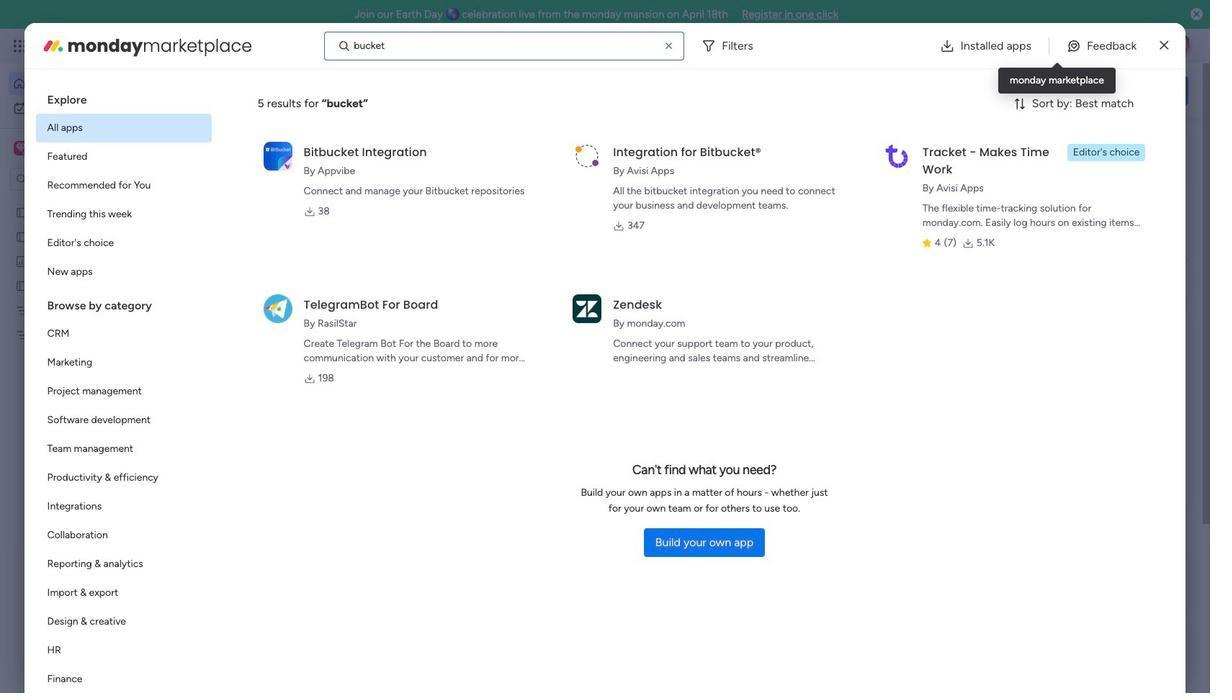 Task type: describe. For each thing, give the bounding box(es) containing it.
public dashboard image
[[15, 254, 29, 268]]

1 circle o image from the top
[[994, 219, 1003, 230]]

update feed image
[[986, 39, 1000, 53]]

1 workspace image from the left
[[14, 140, 28, 156]]

public board image up public board icon
[[15, 205, 29, 219]]

getting started element
[[972, 554, 1189, 611]]

help center element
[[972, 623, 1189, 681]]

1 vertical spatial dapulse x slim image
[[1167, 133, 1184, 151]]

v2 user feedback image
[[984, 82, 995, 99]]

2 workspace image from the left
[[16, 140, 26, 156]]

1 heading from the top
[[36, 81, 211, 114]]

2 heading from the top
[[36, 287, 211, 320]]

2 circle o image from the top
[[994, 238, 1003, 248]]

select product image
[[13, 39, 27, 53]]

component image
[[241, 314, 254, 327]]



Task type: locate. For each thing, give the bounding box(es) containing it.
workspace image
[[14, 140, 28, 156], [16, 140, 26, 156]]

0 vertical spatial circle o image
[[994, 219, 1003, 230]]

heading
[[36, 81, 211, 114], [36, 287, 211, 320]]

v2 bolt switch image
[[1096, 82, 1105, 98]]

0 horizontal spatial monday marketplace image
[[41, 34, 65, 57]]

public board image inside quick search results list box
[[241, 292, 256, 308]]

help image
[[1116, 39, 1131, 53]]

Search in workspace field
[[30, 171, 120, 188]]

add to favorites image
[[427, 292, 442, 306]]

notifications image
[[954, 39, 969, 53]]

1 vertical spatial circle o image
[[994, 238, 1003, 248]]

app logo image
[[263, 142, 292, 171], [573, 142, 602, 171], [882, 142, 911, 171], [263, 294, 292, 323], [573, 294, 602, 323]]

circle o image
[[994, 201, 1003, 212]]

public board image down "public dashboard" icon
[[15, 279, 29, 292]]

monday marketplace image right select product image
[[41, 34, 65, 57]]

option
[[9, 72, 175, 95], [9, 97, 175, 120], [36, 114, 211, 143], [36, 143, 211, 171], [36, 171, 211, 200], [0, 199, 184, 202], [36, 200, 211, 229], [36, 229, 211, 258], [36, 258, 211, 287], [36, 320, 211, 349], [36, 349, 211, 377], [36, 377, 211, 406], [36, 406, 211, 435], [36, 435, 211, 464], [36, 464, 211, 493], [36, 493, 211, 522], [36, 522, 211, 550], [36, 550, 211, 579], [36, 579, 211, 608], [36, 608, 211, 637], [36, 637, 211, 666], [36, 666, 211, 694]]

monday marketplace image left search everything icon
[[1049, 39, 1064, 53]]

1 horizontal spatial monday marketplace image
[[1049, 39, 1064, 53]]

public board image
[[15, 230, 29, 243]]

monday marketplace image
[[41, 34, 65, 57], [1049, 39, 1064, 53]]

1 vertical spatial heading
[[36, 287, 211, 320]]

workspace selection element
[[14, 140, 120, 158]]

2 image
[[997, 30, 1010, 46]]

search everything image
[[1085, 39, 1099, 53]]

see plans image
[[239, 38, 252, 54]]

list box
[[36, 81, 211, 694], [0, 197, 184, 541]]

0 vertical spatial heading
[[36, 81, 211, 114]]

terry turtle image
[[1170, 35, 1193, 58]]

public board image up component icon
[[241, 292, 256, 308]]

0 vertical spatial dapulse x slim image
[[1160, 37, 1169, 54]]

quick search results list box
[[223, 164, 938, 531]]

circle o image
[[994, 219, 1003, 230], [994, 238, 1003, 248]]

public board image
[[15, 205, 29, 219], [15, 279, 29, 292], [241, 292, 256, 308]]

dapulse x slim image
[[1160, 37, 1169, 54], [1167, 133, 1184, 151]]



Task type: vqa. For each thing, say whether or not it's contained in the screenshot.
by
no



